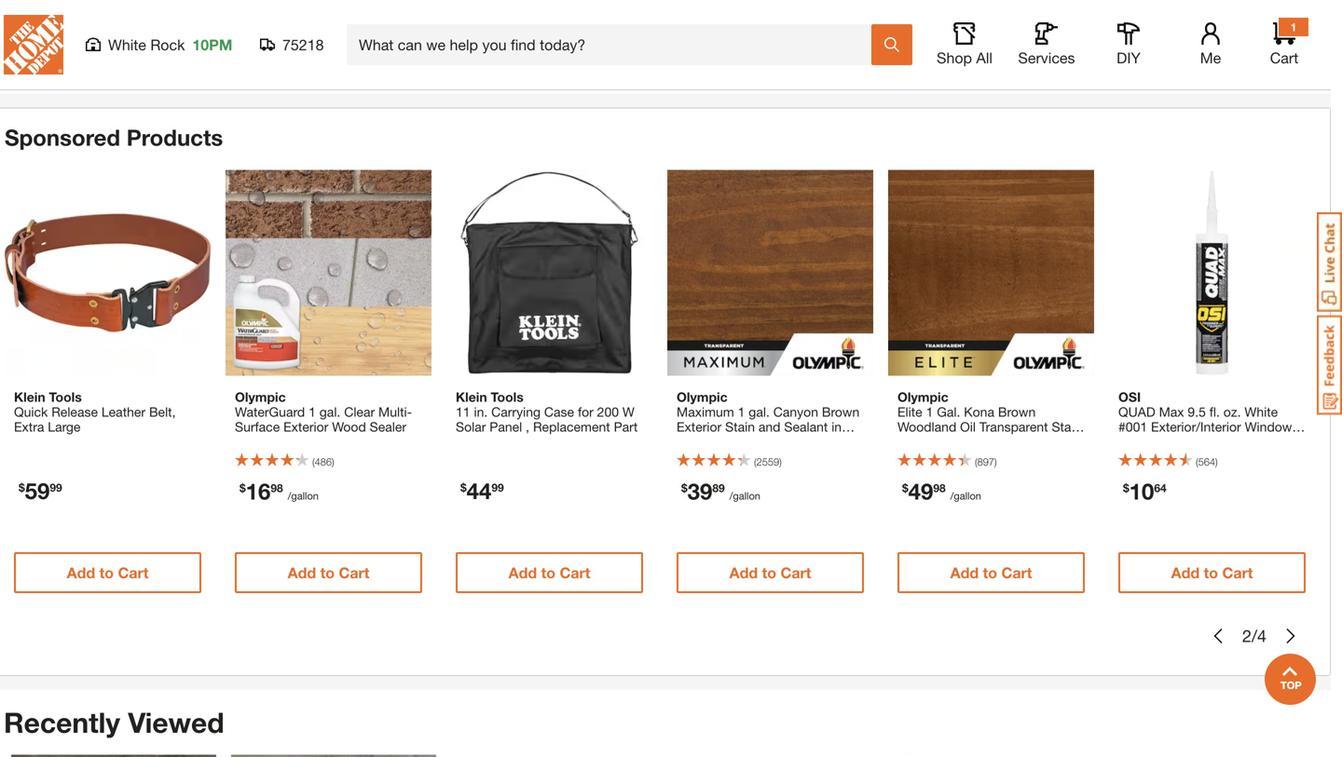 Task type: vqa. For each thing, say whether or not it's contained in the screenshot.
98
yes



Task type: locate. For each thing, give the bounding box(es) containing it.
1 left gal. in the right of the page
[[926, 404, 933, 420]]

1 /gallon from the left
[[288, 490, 319, 502]]

1 horizontal spatial white
[[1245, 404, 1278, 420]]

next slide image right 3
[[1284, 62, 1299, 77]]

( 564 )
[[1196, 456, 1218, 468]]

door
[[1118, 434, 1147, 450]]

2 ) from the left
[[779, 456, 782, 468]]

1 low from the left
[[704, 434, 729, 450]]

brown inside "olympic elite 1 gal. kona brown woodland oil transparent stain and sealant in one low voc"
[[998, 404, 1036, 420]]

canyon
[[773, 404, 818, 420]]

11 in. carrying case for 200 w solar panel , replacement part image
[[446, 170, 652, 376]]

$ inside $ 10 64
[[1123, 482, 1129, 495]]

2 horizontal spatial sealant
[[1217, 434, 1260, 450]]

) down exterior/interior
[[1215, 456, 1218, 468]]

( for 49
[[975, 456, 977, 468]]

2 voc from the left
[[1040, 434, 1068, 450]]

klein up solar
[[456, 390, 487, 405]]

$ down surface
[[240, 482, 246, 495]]

in right "canyon"
[[832, 419, 842, 435]]

99 inside $ 59 99
[[50, 481, 62, 494]]

98 down surface
[[271, 482, 283, 495]]

/gallon for 39
[[730, 490, 760, 502]]

4 $ from the left
[[681, 482, 688, 495]]

brown inside olympic maximum 1 gal. canyon brown exterior stain and sealant in one low voc
[[822, 404, 860, 420]]

large
[[48, 419, 81, 435]]

1 for 49
[[926, 404, 933, 420]]

$ inside $ 59 99
[[19, 481, 25, 494]]

1 99 from the left
[[50, 481, 62, 494]]

in up '897'
[[971, 434, 981, 450]]

cart
[[344, 6, 375, 24], [564, 6, 594, 24], [784, 6, 814, 24], [1004, 6, 1034, 24], [1224, 6, 1254, 24], [1270, 49, 1299, 67], [118, 564, 149, 582], [339, 564, 369, 582], [560, 564, 590, 582], [781, 564, 811, 582], [1001, 564, 1032, 582], [1222, 564, 1253, 582]]

59
[[25, 478, 50, 504]]

1 one from the left
[[677, 434, 701, 450]]

99 down large
[[50, 481, 62, 494]]

2 one from the left
[[984, 434, 1008, 450]]

)
[[332, 456, 334, 468], [779, 456, 782, 468], [994, 456, 997, 468], [1215, 456, 1218, 468]]

$
[[19, 481, 25, 494], [460, 481, 467, 494], [240, 482, 246, 495], [681, 482, 688, 495], [902, 482, 908, 495], [1123, 482, 1129, 495]]

) down "transparent"
[[994, 456, 997, 468]]

0 horizontal spatial one
[[677, 434, 701, 450]]

waterguard
[[235, 404, 305, 420]]

1 right maximum
[[738, 404, 745, 420]]

98 for 16
[[271, 482, 283, 495]]

voc left door
[[1040, 434, 1068, 450]]

1 vertical spatial white
[[1245, 404, 1278, 420]]

98 inside $ 16 98 /gallon
[[271, 482, 283, 495]]

white rock 10pm
[[108, 36, 232, 54]]

clear
[[344, 404, 375, 420]]

next slide image
[[1284, 62, 1299, 77], [1283, 629, 1298, 644]]

0 horizontal spatial olympic
[[235, 390, 286, 405]]

0 horizontal spatial in
[[832, 419, 842, 435]]

1 olympic from the left
[[235, 390, 286, 405]]

( for 39
[[754, 456, 756, 468]]

in
[[832, 419, 842, 435], [971, 434, 981, 450]]

1 inside "olympic elite 1 gal. kona brown woodland oil transparent stain and sealant in one low voc"
[[926, 404, 933, 420]]

2 horizontal spatial and
[[1151, 434, 1173, 450]]

44
[[467, 478, 492, 504]]

me
[[1200, 49, 1221, 67]]

quick release leather belt, extra large image
[[5, 170, 211, 376]]

75218 button
[[260, 35, 324, 54]]

tools inside klein tools quick release leather belt, extra large
[[49, 390, 82, 405]]

0 horizontal spatial 98
[[271, 482, 283, 495]]

0 horizontal spatial sealant
[[784, 419, 828, 435]]

$ left 89
[[681, 482, 688, 495]]

diy
[[1117, 49, 1141, 67]]

woodland
[[898, 419, 956, 435]]

tools up the panel
[[491, 390, 524, 405]]

one up ( 897 )
[[984, 434, 1008, 450]]

1 exterior from the left
[[283, 419, 328, 435]]

shop
[[937, 49, 972, 67]]

0 horizontal spatial tools
[[49, 390, 82, 405]]

75218
[[282, 36, 324, 54]]

gal.
[[937, 404, 960, 420]]

3 /gallon from the left
[[950, 490, 981, 502]]

me button
[[1181, 22, 1241, 67]]

1 horizontal spatial in
[[971, 434, 981, 450]]

gal. for 39
[[749, 404, 770, 420]]

1 horizontal spatial olympic
[[677, 390, 728, 405]]

0 horizontal spatial stain
[[725, 419, 755, 435]]

exterior up '486'
[[283, 419, 328, 435]]

2 99 from the left
[[492, 481, 504, 494]]

$ inside $ 16 98 /gallon
[[240, 482, 246, 495]]

previous slide image
[[1211, 629, 1226, 644]]

1 tools from the left
[[49, 390, 82, 405]]

2 brown from the left
[[998, 404, 1036, 420]]

kona
[[964, 404, 994, 420]]

3 ( from the left
[[975, 456, 977, 468]]

olympic for 16
[[235, 390, 286, 405]]

0 horizontal spatial 99
[[50, 481, 62, 494]]

0 horizontal spatial low
[[704, 434, 729, 450]]

next slide image right the 4 at the right of the page
[[1283, 629, 1298, 644]]

olympic up woodland
[[898, 390, 948, 405]]

5 $ from the left
[[902, 482, 908, 495]]

and inside "olympic elite 1 gal. kona brown woodland oil transparent stain and sealant in one low voc"
[[898, 434, 920, 450]]

sealant inside olympic maximum 1 gal. canyon brown exterior stain and sealant in one low voc
[[784, 419, 828, 435]]

200
[[597, 404, 619, 420]]

waterguard 1 gal. clear multi-surface exterior wood sealer image
[[226, 170, 432, 376]]

add to cart
[[293, 6, 375, 24], [513, 6, 594, 24], [733, 6, 814, 24], [953, 6, 1034, 24], [1173, 6, 1254, 24], [67, 564, 149, 582], [288, 564, 369, 582], [509, 564, 590, 582], [729, 564, 811, 582], [950, 564, 1032, 582], [1171, 564, 1253, 582]]

$ 49 98 /gallon
[[902, 478, 981, 505]]

What can we help you find today? search field
[[359, 25, 871, 64]]

1 horizontal spatial brown
[[998, 404, 1036, 420]]

exterior up 89
[[677, 419, 722, 435]]

sealant
[[784, 419, 828, 435], [923, 434, 967, 450], [1217, 434, 1260, 450]]

olympic right w
[[677, 390, 728, 405]]

add
[[293, 6, 321, 24], [513, 6, 541, 24], [733, 6, 761, 24], [953, 6, 981, 24], [1173, 6, 1201, 24], [67, 564, 95, 582], [288, 564, 316, 582], [509, 564, 537, 582], [729, 564, 758, 582], [950, 564, 979, 582], [1171, 564, 1200, 582]]

2 $ from the left
[[460, 481, 467, 494]]

99 inside $ 44 99
[[492, 481, 504, 494]]

stain
[[725, 419, 755, 435], [1052, 419, 1081, 435]]

klein for 44
[[456, 390, 487, 405]]

1 horizontal spatial one
[[984, 434, 1008, 450]]

4 ( from the left
[[1196, 456, 1198, 468]]

1 klein from the left
[[14, 390, 45, 405]]

klein tools quick release leather belt, extra large
[[14, 390, 176, 435]]

olympic inside olympic maximum 1 gal. canyon brown exterior stain and sealant in one low voc
[[677, 390, 728, 405]]

1 voc from the left
[[733, 434, 760, 450]]

and down elite
[[898, 434, 920, 450]]

1 right me button
[[1291, 21, 1297, 34]]

1 left wood
[[309, 404, 316, 420]]

tools inside klein tools 11 in. carrying case for 200 w solar panel , replacement part
[[491, 390, 524, 405]]

1 inside olympic maximum 1 gal. canyon brown exterior stain and sealant in one low voc
[[738, 404, 745, 420]]

0 vertical spatial white
[[108, 36, 146, 54]]

10pm
[[192, 36, 232, 54]]

3 ) from the left
[[994, 456, 997, 468]]

olympic inside 'olympic waterguard 1 gal. clear multi- surface exterior wood sealer'
[[235, 390, 286, 405]]

olympic
[[235, 390, 286, 405], [677, 390, 728, 405], [898, 390, 948, 405]]

tools up large
[[49, 390, 82, 405]]

$ left 64
[[1123, 482, 1129, 495]]

/gallon right 89
[[730, 490, 760, 502]]

one inside olympic maximum 1 gal. canyon brown exterior stain and sealant in one low voc
[[677, 434, 701, 450]]

osi
[[1118, 390, 1141, 405]]

2 98 from the left
[[933, 482, 946, 495]]

1 horizontal spatial /gallon
[[730, 490, 760, 502]]

2 exterior from the left
[[677, 419, 722, 435]]

multi-
[[378, 404, 412, 420]]

brown right kona
[[998, 404, 1036, 420]]

for
[[578, 404, 593, 420]]

in inside olympic maximum 1 gal. canyon brown exterior stain and sealant in one low voc
[[832, 419, 842, 435]]

0 horizontal spatial /gallon
[[288, 490, 319, 502]]

2 stain from the left
[[1052, 419, 1081, 435]]

1 horizontal spatial and
[[898, 434, 920, 450]]

4 ) from the left
[[1215, 456, 1218, 468]]

/gallon inside $ 16 98 /gallon
[[288, 490, 319, 502]]

1 gal. from the left
[[319, 404, 340, 420]]

next slide image for previous slide icon in the bottom of the page
[[1283, 629, 1298, 644]]

sealant inside "olympic elite 1 gal. kona brown woodland oil transparent stain and sealant in one low voc"
[[923, 434, 967, 450]]

( down 'siding'
[[1196, 456, 1198, 468]]

$ inside $ 44 99
[[460, 481, 467, 494]]

klein
[[14, 390, 45, 405], [456, 390, 487, 405]]

0 vertical spatial next slide image
[[1284, 62, 1299, 77]]

stain up the "( 2559 )"
[[725, 419, 755, 435]]

99 down the panel
[[492, 481, 504, 494]]

gal. inside olympic maximum 1 gal. canyon brown exterior stain and sealant in one low voc
[[749, 404, 770, 420]]

1 horizontal spatial 99
[[492, 481, 504, 494]]

564
[[1198, 456, 1215, 468]]

and
[[759, 419, 781, 435], [898, 434, 920, 450], [1151, 434, 1173, 450]]

one down maximum
[[677, 434, 701, 450]]

( down oil on the bottom right
[[975, 456, 977, 468]]

) down olympic maximum 1 gal. canyon brown exterior stain and sealant in one low voc
[[779, 456, 782, 468]]

olympic maximum 1 gal. canyon brown exterior stain and sealant in one low voc
[[677, 390, 860, 450]]

white left the rock
[[108, 36, 146, 54]]

gal. for 16
[[319, 404, 340, 420]]

6 $ from the left
[[1123, 482, 1129, 495]]

0 horizontal spatial brown
[[822, 404, 860, 420]]

elite 1 gal. kona brown woodland oil transparent stain and sealant in one low voc image
[[888, 170, 1094, 376]]

$ for 39
[[681, 482, 688, 495]]

897
[[977, 456, 994, 468]]

1 horizontal spatial stain
[[1052, 419, 1081, 435]]

1 horizontal spatial tools
[[491, 390, 524, 405]]

3 olympic from the left
[[898, 390, 948, 405]]

( for 16
[[312, 456, 315, 468]]

0 horizontal spatial gal.
[[319, 404, 340, 420]]

98 down woodland
[[933, 482, 946, 495]]

$ 59 99
[[19, 478, 62, 504]]

2 /gallon from the left
[[730, 490, 760, 502]]

) down wood
[[332, 456, 334, 468]]

white right oz. on the right bottom
[[1245, 404, 1278, 420]]

and inside olympic maximum 1 gal. canyon brown exterior stain and sealant in one low voc
[[759, 419, 781, 435]]

1 ( from the left
[[312, 456, 315, 468]]

1 horizontal spatial gal.
[[749, 404, 770, 420]]

98 inside $ 49 98 /gallon
[[933, 482, 946, 495]]

olympic inside "olympic elite 1 gal. kona brown woodland oil transparent stain and sealant in one low voc"
[[898, 390, 948, 405]]

( 486 )
[[312, 456, 334, 468]]

$ down solar
[[460, 481, 467, 494]]

/gallon inside $ 49 98 /gallon
[[950, 490, 981, 502]]

) for 39
[[779, 456, 782, 468]]

voc up 2559
[[733, 434, 760, 450]]

belt,
[[149, 404, 176, 420]]

recently viewed
[[4, 706, 224, 740]]

olympic for 39
[[677, 390, 728, 405]]

0 horizontal spatial voc
[[733, 434, 760, 450]]

gal. left clear
[[319, 404, 340, 420]]

/gallon down ( 486 )
[[288, 490, 319, 502]]

2 low from the left
[[1012, 434, 1037, 450]]

klein up extra
[[14, 390, 45, 405]]

part
[[614, 419, 638, 435]]

tools
[[49, 390, 82, 405], [491, 390, 524, 405]]

2 gal. from the left
[[749, 404, 770, 420]]

2 tools from the left
[[491, 390, 524, 405]]

klein inside klein tools 11 in. carrying case for 200 w solar panel , replacement part
[[456, 390, 487, 405]]

add to cart button
[[240, 0, 427, 36], [460, 0, 647, 36], [680, 0, 867, 36], [900, 0, 1087, 36], [1120, 0, 1307, 36], [14, 553, 201, 594], [235, 553, 422, 594], [456, 553, 643, 594], [677, 553, 864, 594], [898, 553, 1085, 594], [1118, 553, 1306, 594]]

2 horizontal spatial olympic
[[898, 390, 948, 405]]

1 horizontal spatial klein
[[456, 390, 487, 405]]

gal. inside 'olympic waterguard 1 gal. clear multi- surface exterior wood sealer'
[[319, 404, 340, 420]]

1 stain from the left
[[725, 419, 755, 435]]

99
[[50, 481, 62, 494], [492, 481, 504, 494]]

exterior inside olympic maximum 1 gal. canyon brown exterior stain and sealant in one low voc
[[677, 419, 722, 435]]

gal. left "canyon"
[[749, 404, 770, 420]]

3 $ from the left
[[240, 482, 246, 495]]

one inside "olympic elite 1 gal. kona brown woodland oil transparent stain and sealant in one low voc"
[[984, 434, 1008, 450]]

$ inside $ 49 98 /gallon
[[902, 482, 908, 495]]

olympic up surface
[[235, 390, 286, 405]]

low inside olympic maximum 1 gal. canyon brown exterior stain and sealant in one low voc
[[704, 434, 729, 450]]

1 98 from the left
[[271, 482, 283, 495]]

surface
[[235, 419, 280, 435]]

products
[[126, 124, 223, 150]]

2 horizontal spatial /gallon
[[950, 490, 981, 502]]

in.
[[474, 404, 488, 420]]

low
[[704, 434, 729, 450], [1012, 434, 1037, 450]]

1 vertical spatial next slide image
[[1283, 629, 1298, 644]]

$ for 10
[[1123, 482, 1129, 495]]

1 $ from the left
[[19, 481, 25, 494]]

$ inside the '$ 39 89 /gallon'
[[681, 482, 688, 495]]

live chat image
[[1317, 212, 1342, 312]]

0 horizontal spatial white
[[108, 36, 146, 54]]

case
[[544, 404, 574, 420]]

0 horizontal spatial and
[[759, 419, 781, 435]]

exterior inside 'olympic waterguard 1 gal. clear multi- surface exterior wood sealer'
[[283, 419, 328, 435]]

1 brown from the left
[[822, 404, 860, 420]]

/gallon inside the '$ 39 89 /gallon'
[[730, 490, 760, 502]]

one
[[677, 434, 701, 450], [984, 434, 1008, 450]]

1 horizontal spatial voc
[[1040, 434, 1068, 450]]

and right door
[[1151, 434, 1173, 450]]

stain inside "olympic elite 1 gal. kona brown woodland oil transparent stain and sealant in one low voc"
[[1052, 419, 1081, 435]]

recently
[[4, 706, 120, 740]]

1 horizontal spatial low
[[1012, 434, 1037, 450]]

shockwave impact duty alloy steel screw driver bit set (74-piece) image
[[891, 755, 1096, 758]]

and up 2559
[[759, 419, 781, 435]]

diy button
[[1099, 22, 1158, 67]]

maximum 1 gal. canyon brown exterior stain and sealant in one low voc image
[[667, 170, 873, 376]]

stain right "transparent"
[[1052, 419, 1081, 435]]

( up $ 16 98 /gallon
[[312, 456, 315, 468]]

$ down extra
[[19, 481, 25, 494]]

/gallon down '897'
[[950, 490, 981, 502]]

1 horizontal spatial sealant
[[923, 434, 967, 450]]

2 klein from the left
[[456, 390, 487, 405]]

1
[[1291, 21, 1297, 34], [309, 404, 316, 420], [738, 404, 745, 420], [926, 404, 933, 420]]

/gallon
[[288, 490, 319, 502], [730, 490, 760, 502], [950, 490, 981, 502]]

solar
[[456, 419, 486, 435]]

2 olympic from the left
[[677, 390, 728, 405]]

1 horizontal spatial 98
[[933, 482, 946, 495]]

2 ( from the left
[[754, 456, 756, 468]]

white
[[108, 36, 146, 54], [1245, 404, 1278, 420]]

( down olympic maximum 1 gal. canyon brown exterior stain and sealant in one low voc
[[754, 456, 756, 468]]

0 horizontal spatial klein
[[14, 390, 45, 405]]

$ down woodland
[[902, 482, 908, 495]]

1 inside 'olympic waterguard 1 gal. clear multi- surface exterior wood sealer'
[[309, 404, 316, 420]]

0 horizontal spatial exterior
[[283, 419, 328, 435]]

1 ) from the left
[[332, 456, 334, 468]]

klein inside klein tools quick release leather belt, extra large
[[14, 390, 45, 405]]

$ 44 99
[[460, 478, 504, 504]]

brown right "canyon"
[[822, 404, 860, 420]]

1 horizontal spatial exterior
[[677, 419, 722, 435]]



Task type: describe. For each thing, give the bounding box(es) containing it.
( 2559 )
[[754, 456, 782, 468]]

/gallon for 49
[[950, 490, 981, 502]]

tools for 44
[[491, 390, 524, 405]]

exterior/interior
[[1151, 419, 1241, 435]]

w
[[623, 404, 635, 420]]

11
[[456, 404, 470, 420]]

release
[[51, 404, 98, 420]]

white inside the osi quad max 9.5 fl. oz. white #001 exterior/interior window door and siding sealant
[[1245, 404, 1278, 420]]

quick
[[14, 404, 48, 420]]

sponsored products
[[5, 124, 223, 150]]

98 for 49
[[933, 482, 946, 495]]

services
[[1018, 49, 1075, 67]]

panel
[[490, 419, 522, 435]]

$ 16 98 /gallon
[[240, 478, 319, 505]]

1 for 16
[[309, 404, 316, 420]]

2 / 4
[[1242, 626, 1267, 646]]

sealer
[[370, 419, 406, 435]]

64
[[1154, 482, 1167, 495]]

oz.
[[1224, 404, 1241, 420]]

carrying
[[491, 404, 541, 420]]

3
[[1258, 59, 1268, 79]]

) for 49
[[994, 456, 997, 468]]

,
[[526, 419, 529, 435]]

next slide image for this is the first slide image
[[1284, 62, 1299, 77]]

klein tools 11 in. carrying case for 200 w solar panel , replacement part
[[456, 390, 638, 435]]

selva sky 8 in. x 40 in. wood look porcelain floor and wall tile (15.07 sq. ft./case) image
[[231, 755, 436, 758]]

olympic waterguard 1 gal. clear multi- surface exterior wood sealer
[[235, 390, 412, 435]]

extra
[[14, 419, 44, 435]]

olympic for 49
[[898, 390, 948, 405]]

viewed
[[128, 706, 224, 740]]

16
[[246, 478, 271, 505]]

$ for 59
[[19, 481, 25, 494]]

olympic elite 1 gal. kona brown woodland oil transparent stain and sealant in one low voc
[[898, 390, 1081, 450]]

shop all button
[[935, 22, 994, 67]]

stain inside olympic maximum 1 gal. canyon brown exterior stain and sealant in one low voc
[[725, 419, 755, 435]]

rock
[[150, 36, 185, 54]]

replacement
[[533, 419, 610, 435]]

the home depot logo image
[[4, 15, 63, 75]]

all
[[976, 49, 993, 67]]

/gallon for 16
[[288, 490, 319, 502]]

486
[[315, 456, 332, 468]]

sealant inside the osi quad max 9.5 fl. oz. white #001 exterior/interior window door and siding sealant
[[1217, 434, 1260, 450]]

9.5
[[1188, 404, 1206, 420]]

1 for 39
[[738, 404, 745, 420]]

transparent
[[979, 419, 1048, 435]]

leather
[[101, 404, 145, 420]]

in inside "olympic elite 1 gal. kona brown woodland oil transparent stain and sealant in one low voc"
[[971, 434, 981, 450]]

oil
[[960, 419, 976, 435]]

klein for 59
[[14, 390, 45, 405]]

$ for 16
[[240, 482, 246, 495]]

) for 16
[[332, 456, 334, 468]]

2
[[1242, 626, 1252, 646]]

low inside "olympic elite 1 gal. kona brown woodland oil transparent stain and sealant in one low voc"
[[1012, 434, 1037, 450]]

cart 1
[[1270, 21, 1299, 67]]

selva ash 8 in. x 40 in. wood look porcelain floor and wall tile (12.92 sq. ft./case) image
[[11, 755, 216, 758]]

89
[[712, 482, 725, 495]]

quad
[[1118, 404, 1155, 420]]

services button
[[1017, 22, 1076, 67]]

brown for 49
[[998, 404, 1036, 420]]

and inside the osi quad max 9.5 fl. oz. white #001 exterior/interior window door and siding sealant
[[1151, 434, 1173, 450]]

quad max 9.5 fl. oz. white #001 exterior/interior window door and siding sealant image
[[1109, 170, 1315, 376]]

2559
[[756, 456, 779, 468]]

/
[[1252, 626, 1257, 646]]

tools for 59
[[49, 390, 82, 405]]

maximum
[[677, 404, 734, 420]]

brown for 39
[[822, 404, 860, 420]]

99 for 59
[[50, 481, 62, 494]]

shop all
[[937, 49, 993, 67]]

window
[[1245, 419, 1292, 435]]

fl.
[[1210, 404, 1220, 420]]

4
[[1257, 626, 1267, 646]]

elite
[[898, 404, 922, 420]]

voc inside olympic maximum 1 gal. canyon brown exterior stain and sealant in one low voc
[[733, 434, 760, 450]]

49
[[908, 478, 933, 505]]

$ for 49
[[902, 482, 908, 495]]

1 inside the cart 1
[[1291, 21, 1297, 34]]

39
[[688, 478, 712, 505]]

$ 10 64
[[1123, 478, 1167, 505]]

$ for 44
[[460, 481, 467, 494]]

wood
[[332, 419, 366, 435]]

10
[[1129, 478, 1154, 505]]

feedback link image
[[1317, 315, 1342, 416]]

siding
[[1176, 434, 1213, 450]]

#001
[[1118, 419, 1147, 435]]

max
[[1159, 404, 1184, 420]]

$ 39 89 /gallon
[[681, 478, 760, 505]]

( 897 )
[[975, 456, 997, 468]]

this is the first slide image
[[1212, 62, 1227, 77]]

sponsored
[[5, 124, 120, 150]]

osi quad max 9.5 fl. oz. white #001 exterior/interior window door and siding sealant
[[1118, 390, 1292, 450]]

99 for 44
[[492, 481, 504, 494]]

voc inside "olympic elite 1 gal. kona brown woodland oil transparent stain and sealant in one low voc"
[[1040, 434, 1068, 450]]



